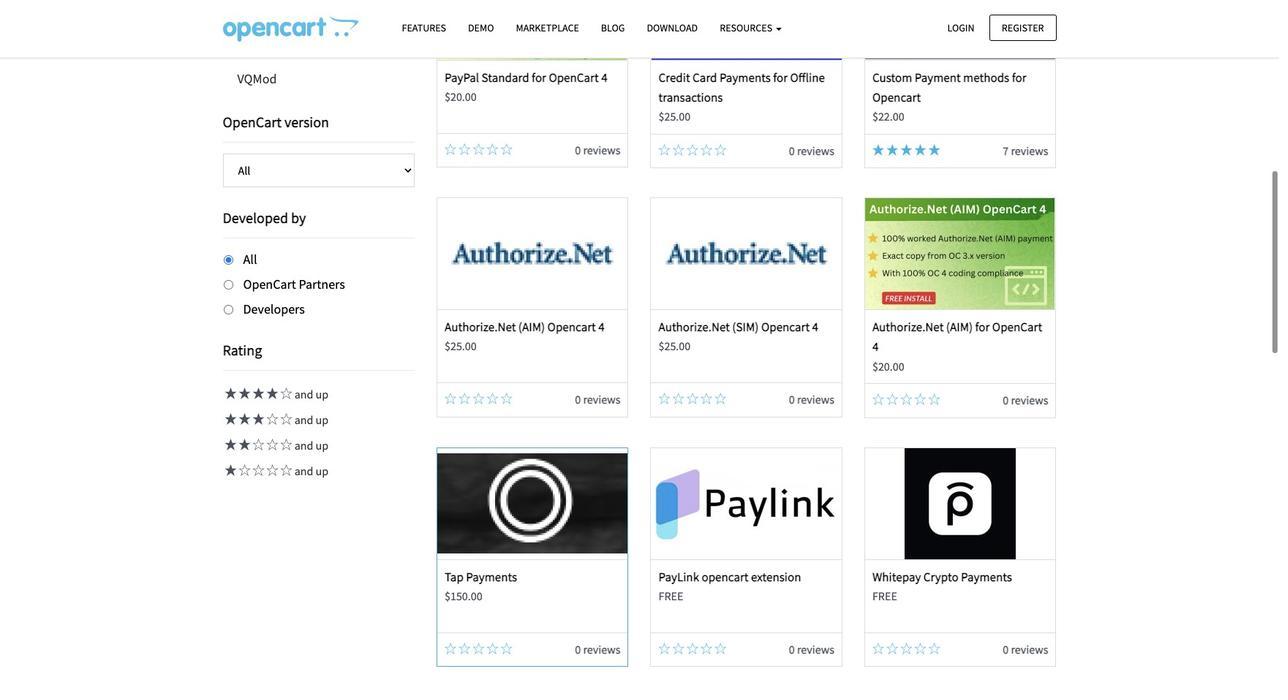 Task type: locate. For each thing, give the bounding box(es) containing it.
features link
[[391, 15, 457, 41]]

standard
[[482, 69, 529, 85]]

custom
[[873, 69, 912, 85]]

3 up from the top
[[316, 438, 329, 453]]

for inside credit card payments for offline transactions $25.00
[[773, 69, 788, 85]]

free inside paylink opencart extension free
[[659, 589, 683, 603]]

4 inside authorize.net (sim) opencart 4 $25.00
[[812, 319, 818, 335]]

2 and up from the top
[[292, 413, 329, 427]]

offline
[[790, 69, 825, 85]]

authorize.net (aim) for opencart 4 $20.00
[[873, 319, 1042, 373]]

1 horizontal spatial authorize.net
[[659, 319, 730, 335]]

0 horizontal spatial payments
[[466, 569, 517, 585]]

1 horizontal spatial $20.00
[[873, 359, 905, 373]]

reports
[[237, 19, 280, 36]]

1 free from the left
[[659, 589, 683, 603]]

payments
[[720, 69, 771, 85], [466, 569, 517, 585], [961, 569, 1012, 585]]

whitepay crypto payments free
[[873, 569, 1012, 603]]

free down paylink
[[659, 589, 683, 603]]

authorize.net (aim) for opencart 4 link
[[873, 319, 1042, 355]]

free inside whitepay crypto payments free
[[873, 589, 897, 603]]

3 and up from the top
[[292, 438, 329, 453]]

reviews for authorize.net (aim) opencart 4
[[583, 392, 621, 407]]

(sim)
[[732, 319, 759, 335]]

2 authorize.net from the left
[[659, 319, 730, 335]]

0 horizontal spatial opencart
[[547, 319, 596, 335]]

$20.00
[[445, 89, 477, 104], [873, 359, 905, 373]]

payments right the card
[[720, 69, 771, 85]]

$25.00 down authorize.net (aim) opencart 4 link
[[445, 339, 477, 354]]

star light image
[[873, 144, 884, 155], [887, 144, 898, 155], [901, 144, 912, 155], [915, 144, 926, 155], [929, 144, 940, 155], [223, 388, 237, 400], [223, 414, 237, 425], [237, 414, 250, 425], [250, 414, 264, 425], [223, 439, 237, 451], [223, 465, 237, 476]]

4 and from the top
[[295, 464, 313, 479]]

whitepay crypto payments image
[[865, 448, 1056, 559]]

download
[[647, 21, 698, 34]]

4 and up link from the top
[[223, 464, 329, 479]]

paypal standard for opencart 4 image
[[438, 0, 628, 60]]

payments up $150.00
[[466, 569, 517, 585]]

authorize.net inside authorize.net (aim) opencart 4 $25.00
[[445, 319, 516, 335]]

reviews for paypal standard for opencart 4
[[583, 142, 621, 157]]

payment
[[915, 69, 961, 85]]

version
[[284, 113, 329, 131]]

0 reviews for authorize.net (aim) opencart 4
[[575, 392, 621, 407]]

reviews for whitepay crypto payments
[[1011, 642, 1048, 657]]

(aim) inside authorize.net (aim) opencart 4 $25.00
[[518, 319, 545, 335]]

credit card payments  for offline transactions image
[[651, 0, 842, 60]]

0 horizontal spatial (aim)
[[518, 319, 545, 335]]

reviews for paylink opencart extension
[[797, 642, 834, 657]]

$25.00 down authorize.net (sim) opencart 4 link
[[659, 339, 691, 354]]

custom payment methods for opencart $22.00
[[873, 69, 1027, 124]]

authorize.net for authorize.net (sim) opencart 4
[[659, 319, 730, 335]]

payments for for
[[720, 69, 771, 85]]

tap payments link
[[445, 569, 517, 585]]

reviews
[[583, 142, 621, 157], [797, 143, 834, 158], [1011, 143, 1048, 158], [583, 392, 621, 407], [797, 392, 834, 407], [1011, 393, 1048, 408], [583, 642, 621, 657], [797, 642, 834, 657], [1011, 642, 1048, 657]]

whitepay crypto payments link
[[873, 569, 1012, 585]]

blog link
[[590, 15, 636, 41]]

0 reviews
[[575, 142, 621, 157], [789, 143, 834, 158], [575, 392, 621, 407], [789, 392, 834, 407], [1003, 393, 1048, 408], [575, 642, 621, 657], [789, 642, 834, 657], [1003, 642, 1048, 657]]

2 and up link from the top
[[223, 413, 329, 427]]

up for 2nd and up link from the bottom
[[316, 438, 329, 453]]

2 horizontal spatial authorize.net
[[873, 319, 944, 335]]

paypal standard for opencart 4 link
[[445, 69, 607, 85]]

0 horizontal spatial authorize.net
[[445, 319, 516, 335]]

4 and up from the top
[[292, 464, 329, 479]]

0 horizontal spatial $20.00
[[445, 89, 477, 104]]

4
[[601, 69, 607, 85], [598, 319, 605, 335], [812, 319, 818, 335], [873, 339, 879, 355]]

2 horizontal spatial opencart
[[873, 89, 921, 105]]

authorize.net (aim) for opencart 4 image
[[865, 198, 1056, 310]]

1 horizontal spatial payments
[[720, 69, 771, 85]]

2 up from the top
[[316, 413, 329, 427]]

for inside authorize.net (aim) for opencart 4 $20.00
[[975, 319, 990, 335]]

up
[[316, 387, 329, 402], [316, 413, 329, 427], [316, 438, 329, 453], [316, 464, 329, 479]]

for
[[532, 69, 546, 85], [773, 69, 788, 85], [1012, 69, 1027, 85], [975, 319, 990, 335]]

0 for authorize.net (sim) opencart 4
[[789, 392, 795, 407]]

opencart
[[549, 69, 599, 85], [223, 113, 282, 131], [243, 276, 296, 292], [992, 319, 1042, 335]]

4 up from the top
[[316, 464, 329, 479]]

free down whitepay
[[873, 589, 897, 603]]

$25.00 inside authorize.net (sim) opencart 4 $25.00
[[659, 339, 691, 354]]

reviews for authorize.net (aim) for opencart 4
[[1011, 393, 1048, 408]]

$25.00 inside authorize.net (aim) opencart 4 $25.00
[[445, 339, 477, 354]]

reports link
[[223, 15, 415, 40]]

star light image
[[237, 388, 250, 400], [250, 388, 264, 400], [264, 388, 278, 400], [237, 439, 250, 451]]

payments inside credit card payments for offline transactions $25.00
[[720, 69, 771, 85]]

authorize.net inside authorize.net (aim) for opencart 4 $20.00
[[873, 319, 944, 335]]

1 (aim) from the left
[[518, 319, 545, 335]]

(aim) for opencart
[[518, 319, 545, 335]]

$22.00
[[873, 109, 905, 124]]

up for first and up link from the top
[[316, 387, 329, 402]]

None radio
[[223, 255, 233, 265], [223, 305, 233, 314], [223, 255, 233, 265], [223, 305, 233, 314]]

payments inside tap payments $150.00
[[466, 569, 517, 585]]

paypal standard for opencart 4 $20.00
[[445, 69, 607, 104]]

paylink opencart extension image
[[651, 448, 842, 559]]

other link
[[223, 40, 415, 66]]

1 vertical spatial $20.00
[[873, 359, 905, 373]]

0 reviews for authorize.net (sim) opencart 4
[[789, 392, 834, 407]]

reviews for custom payment methods for opencart
[[1011, 143, 1048, 158]]

0 horizontal spatial free
[[659, 589, 683, 603]]

2 free from the left
[[873, 589, 897, 603]]

$20.00 inside paypal standard for opencart 4 $20.00
[[445, 89, 477, 104]]

reviews for tap payments
[[583, 642, 621, 657]]

2 (aim) from the left
[[946, 319, 973, 335]]

$25.00
[[659, 109, 691, 124], [445, 339, 477, 354], [659, 339, 691, 354]]

authorize.net inside authorize.net (sim) opencart 4 $25.00
[[659, 319, 730, 335]]

and up link
[[223, 387, 329, 402], [223, 413, 329, 427], [223, 438, 329, 453], [223, 464, 329, 479]]

authorize.net (sim) opencart 4 $25.00
[[659, 319, 818, 354]]

download link
[[636, 15, 709, 41]]

opencart inside authorize.net (sim) opencart 4 $25.00
[[761, 319, 810, 335]]

vqmod link
[[223, 66, 415, 91]]

authorize.net
[[445, 319, 516, 335], [659, 319, 730, 335], [873, 319, 944, 335]]

1 and up from the top
[[292, 387, 329, 402]]

3 and up link from the top
[[223, 438, 329, 453]]

2 horizontal spatial payments
[[961, 569, 1012, 585]]

star light o image
[[473, 143, 484, 155], [487, 143, 499, 155], [659, 144, 670, 155], [687, 144, 698, 155], [715, 144, 726, 155], [701, 393, 712, 405], [929, 394, 940, 405], [264, 414, 278, 425], [264, 439, 278, 451], [278, 439, 292, 451], [264, 465, 278, 476], [473, 643, 484, 654], [487, 643, 499, 654], [501, 643, 513, 654], [659, 643, 670, 654], [687, 643, 698, 654], [715, 643, 726, 654], [873, 643, 884, 654], [901, 643, 912, 654], [915, 643, 926, 654]]

1 and from the top
[[295, 387, 313, 402]]

3 authorize.net from the left
[[873, 319, 944, 335]]

opencart for authorize.net (sim) opencart 4
[[761, 319, 810, 335]]

opencart inside paypal standard for opencart 4 $20.00
[[549, 69, 599, 85]]

(aim) inside authorize.net (aim) for opencart 4 $20.00
[[946, 319, 973, 335]]

card
[[693, 69, 717, 85]]

custom payment methods for opencart image
[[865, 0, 1056, 60]]

$25.00 down transactions
[[659, 109, 691, 124]]

paylink opencart extension link
[[659, 569, 801, 585]]

star light o image
[[445, 143, 456, 155], [459, 143, 470, 155], [501, 143, 513, 155], [673, 144, 684, 155], [701, 144, 712, 155], [278, 388, 292, 400], [445, 393, 456, 405], [459, 393, 470, 405], [473, 393, 484, 405], [487, 393, 499, 405], [501, 393, 513, 405], [659, 393, 670, 405], [673, 393, 684, 405], [687, 393, 698, 405], [715, 393, 726, 405], [873, 394, 884, 405], [887, 394, 898, 405], [901, 394, 912, 405], [915, 394, 926, 405], [278, 414, 292, 425], [250, 439, 264, 451], [237, 465, 250, 476], [250, 465, 264, 476], [278, 465, 292, 476], [445, 643, 456, 654], [459, 643, 470, 654], [673, 643, 684, 654], [701, 643, 712, 654], [887, 643, 898, 654], [929, 643, 940, 654]]

2 and from the top
[[295, 413, 313, 427]]

0 reviews for paypal standard for opencart 4
[[575, 142, 621, 157]]

blog
[[601, 21, 625, 34]]

free for paylink
[[659, 589, 683, 603]]

3 and from the top
[[295, 438, 313, 453]]

payments inside whitepay crypto payments free
[[961, 569, 1012, 585]]

$20.00 for authorize.net (aim) for opencart 4
[[873, 359, 905, 373]]

0 reviews for tap payments
[[575, 642, 621, 657]]

demo
[[468, 21, 494, 34]]

authorize.net (aim) opencart 4 image
[[438, 198, 628, 310]]

$25.00 inside credit card payments for offline transactions $25.00
[[659, 109, 691, 124]]

tap
[[445, 569, 464, 585]]

demo link
[[457, 15, 505, 41]]

0
[[575, 142, 581, 157], [789, 143, 795, 158], [575, 392, 581, 407], [789, 392, 795, 407], [1003, 393, 1009, 408], [575, 642, 581, 657], [789, 642, 795, 657], [1003, 642, 1009, 657]]

and up for 3rd and up link from the bottom of the page
[[292, 413, 329, 427]]

None radio
[[223, 280, 233, 289]]

authorize.net (sim) opencart 4 link
[[659, 319, 818, 335]]

whitepay
[[873, 569, 921, 585]]

free
[[659, 589, 683, 603], [873, 589, 897, 603]]

0 vertical spatial $20.00
[[445, 89, 477, 104]]

1 authorize.net from the left
[[445, 319, 516, 335]]

(aim)
[[518, 319, 545, 335], [946, 319, 973, 335]]

1 horizontal spatial free
[[873, 589, 897, 603]]

all
[[243, 251, 257, 268]]

payments right crypto
[[961, 569, 1012, 585]]

partners
[[299, 276, 345, 292]]

paylink
[[659, 569, 699, 585]]

marketplace
[[516, 21, 579, 34]]

(aim) for for
[[946, 319, 973, 335]]

1 up from the top
[[316, 387, 329, 402]]

$20.00 inside authorize.net (aim) for opencart 4 $20.00
[[873, 359, 905, 373]]

and
[[295, 387, 313, 402], [295, 413, 313, 427], [295, 438, 313, 453], [295, 464, 313, 479]]

opencart inside authorize.net (aim) opencart 4 $25.00
[[547, 319, 596, 335]]

1 horizontal spatial (aim)
[[946, 319, 973, 335]]

and up for 2nd and up link from the bottom
[[292, 438, 329, 453]]

opencart
[[873, 89, 921, 105], [547, 319, 596, 335], [761, 319, 810, 335]]

authorize.net (aim) opencart 4 link
[[445, 319, 605, 335]]

7 reviews
[[1003, 143, 1048, 158]]

free for whitepay
[[873, 589, 897, 603]]

and up
[[292, 387, 329, 402], [292, 413, 329, 427], [292, 438, 329, 453], [292, 464, 329, 479]]

1 horizontal spatial opencart
[[761, 319, 810, 335]]

0 for whitepay crypto payments
[[1003, 642, 1009, 657]]

payments for free
[[961, 569, 1012, 585]]

and up for first and up link from the bottom
[[292, 464, 329, 479]]

$25.00 for authorize.net (sim) opencart 4
[[659, 339, 691, 354]]



Task type: vqa. For each thing, say whether or not it's contained in the screenshot.


Task type: describe. For each thing, give the bounding box(es) containing it.
login link
[[935, 14, 987, 41]]

register link
[[989, 14, 1056, 41]]

resources
[[720, 21, 774, 34]]

paylink opencart extension free
[[659, 569, 801, 603]]

developed
[[223, 208, 288, 227]]

for inside paypal standard for opencart 4 $20.00
[[532, 69, 546, 85]]

4 inside paypal standard for opencart 4 $20.00
[[601, 69, 607, 85]]

custom payment methods for opencart link
[[873, 69, 1027, 105]]

crypto
[[924, 569, 959, 585]]

reviews for credit card payments for offline transactions
[[797, 143, 834, 158]]

opencart for authorize.net (aim) opencart 4
[[547, 319, 596, 335]]

0 for authorize.net (aim) for opencart 4
[[1003, 393, 1009, 408]]

reviews for authorize.net (sim) opencart 4
[[797, 392, 834, 407]]

rating
[[223, 341, 262, 359]]

methods
[[963, 69, 1009, 85]]

credit
[[659, 69, 690, 85]]

resources link
[[709, 15, 793, 41]]

register
[[1002, 21, 1044, 34]]

0 for paylink opencart extension
[[789, 642, 795, 657]]

opencart inside authorize.net (aim) for opencart 4 $20.00
[[992, 319, 1042, 335]]

vqmod
[[237, 70, 277, 87]]

other
[[237, 45, 269, 61]]

4 inside authorize.net (aim) for opencart 4 $20.00
[[873, 339, 879, 355]]

0 reviews for authorize.net (aim) for opencart 4
[[1003, 393, 1048, 408]]

developers
[[243, 300, 305, 317]]

0 reviews for credit card payments for offline transactions
[[789, 143, 834, 158]]

authorize.net (sim) opencart 4 image
[[651, 198, 842, 310]]

authorize.net for authorize.net (aim) opencart 4
[[445, 319, 516, 335]]

opencart partners
[[243, 276, 345, 292]]

authorize.net for authorize.net (aim) for opencart 4
[[873, 319, 944, 335]]

opencart
[[702, 569, 749, 585]]

1 and up link from the top
[[223, 387, 329, 402]]

4 inside authorize.net (aim) opencart 4 $25.00
[[598, 319, 605, 335]]

up for first and up link from the bottom
[[316, 464, 329, 479]]

tap payments image
[[438, 448, 628, 559]]

and up for first and up link from the top
[[292, 387, 329, 402]]

0 for paypal standard for opencart 4
[[575, 142, 581, 157]]

0 reviews for whitepay crypto payments
[[1003, 642, 1048, 657]]

for inside custom payment methods for opencart $22.00
[[1012, 69, 1027, 85]]

credit card payments for offline transactions $25.00
[[659, 69, 825, 124]]

up for 3rd and up link from the bottom of the page
[[316, 413, 329, 427]]

$150.00
[[445, 589, 482, 603]]

$25.00 for authorize.net (aim) opencart 4
[[445, 339, 477, 354]]

authorize.net (aim) opencart 4 $25.00
[[445, 319, 605, 354]]

opencart payment gateways image
[[223, 15, 358, 42]]

login
[[947, 21, 975, 34]]

transactions
[[659, 89, 723, 105]]

marketplace link
[[505, 15, 590, 41]]

$20.00 for paypal standard for opencart 4
[[445, 89, 477, 104]]

credit card payments for offline transactions link
[[659, 69, 825, 105]]

paypal
[[445, 69, 479, 85]]

developed by
[[223, 208, 306, 227]]

0 for authorize.net (aim) opencart 4
[[575, 392, 581, 407]]

0 for tap payments
[[575, 642, 581, 657]]

tap payments $150.00
[[445, 569, 517, 603]]

by
[[291, 208, 306, 227]]

extension
[[751, 569, 801, 585]]

opencart inside custom payment methods for opencart $22.00
[[873, 89, 921, 105]]

features
[[402, 21, 446, 34]]

opencart version
[[223, 113, 329, 131]]

0 reviews for paylink opencart extension
[[789, 642, 834, 657]]

7
[[1003, 143, 1009, 158]]

0 for credit card payments for offline transactions
[[789, 143, 795, 158]]



